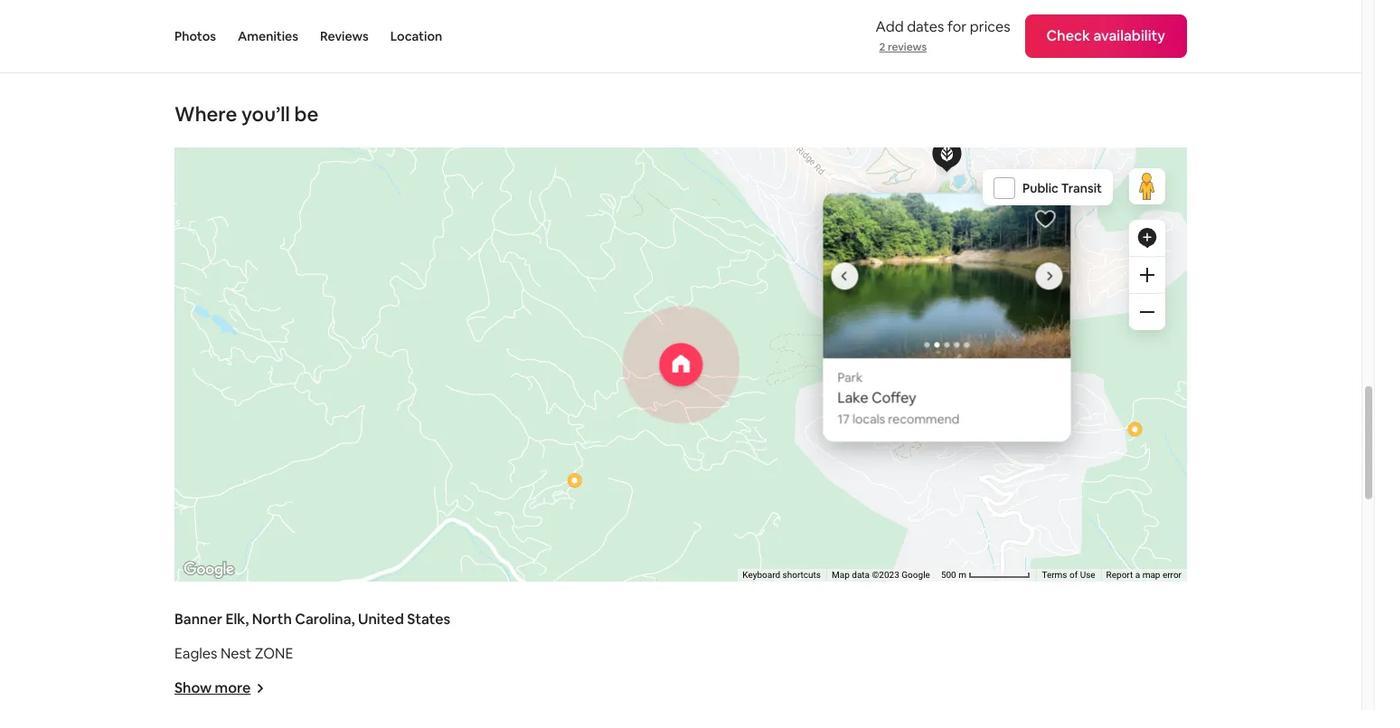 Task type: describe. For each thing, give the bounding box(es) containing it.
error
[[1163, 570, 1182, 580]]

keyboard shortcuts
[[743, 570, 821, 580]]

show more button
[[175, 678, 265, 697]]

amenities
[[238, 28, 298, 44]]

park
[[838, 369, 863, 386]]

check availability button
[[1025, 14, 1188, 58]]

prices
[[970, 17, 1011, 36]]

google
[[902, 570, 931, 580]]

elk,
[[226, 610, 249, 629]]

add dates for prices 2 reviews
[[876, 17, 1011, 54]]

google map
showing 6 points of interest. region
[[100, 129, 1319, 592]]

keyboard
[[743, 570, 781, 580]]

data
[[852, 570, 870, 580]]

nest
[[221, 644, 252, 663]]

availability
[[1094, 26, 1166, 45]]

recommend
[[888, 411, 960, 427]]

location
[[391, 28, 442, 44]]

your stay location, map pin image
[[660, 343, 703, 386]]

zoom out image
[[1141, 305, 1155, 319]]

for
[[948, 17, 967, 36]]

more
[[215, 678, 251, 697]]

eagles nest zone
[[175, 644, 293, 663]]

show
[[175, 678, 212, 697]]

image 3 image
[[1071, 193, 1319, 358]]

public transit
[[1023, 180, 1103, 196]]

zoom in image
[[1141, 268, 1155, 282]]

transit
[[1062, 180, 1103, 196]]

add a place to the map image
[[1137, 227, 1159, 249]]

report a map error
[[1107, 570, 1182, 580]]

zone
[[255, 644, 293, 663]]

public
[[1023, 180, 1059, 196]]

©2023
[[872, 570, 900, 580]]

terms of use
[[1042, 570, 1096, 580]]

2
[[880, 40, 886, 54]]

eagles
[[175, 644, 217, 663]]

keyboard shortcuts button
[[743, 569, 821, 582]]

report a map error link
[[1107, 570, 1182, 580]]

500 m button
[[936, 569, 1037, 582]]

a
[[1136, 570, 1141, 580]]

2 reviews button
[[880, 40, 927, 54]]

locals
[[853, 411, 886, 427]]



Task type: vqa. For each thing, say whether or not it's contained in the screenshot.
the prices on the right of the page
yes



Task type: locate. For each thing, give the bounding box(es) containing it.
show more
[[175, 678, 251, 697]]

map
[[832, 570, 850, 580]]

where you'll be
[[175, 101, 319, 127]]

image 2 image
[[824, 193, 1071, 358], [824, 193, 1071, 358]]

reviews button
[[320, 0, 369, 72]]

shortcuts
[[783, 570, 821, 580]]

dates
[[907, 17, 945, 36]]

add listing to a list image
[[1035, 209, 1057, 230]]

google image
[[179, 558, 239, 582]]

terms
[[1042, 570, 1068, 580]]

banner
[[175, 610, 222, 629]]

list item
[[167, 0, 595, 51]]

united
[[358, 610, 404, 629]]

map data ©2023 google
[[832, 570, 931, 580]]

lake coffey group
[[576, 193, 1319, 442]]

be
[[294, 101, 319, 127]]

you'll
[[241, 101, 290, 127]]

500
[[941, 570, 957, 580]]

of
[[1070, 570, 1078, 580]]

carolina,
[[295, 610, 355, 629]]

reviews
[[320, 28, 369, 44]]

report
[[1107, 570, 1134, 580]]

terms of use link
[[1042, 570, 1096, 580]]

location button
[[391, 0, 442, 72]]

map
[[1143, 570, 1161, 580]]

where
[[175, 101, 237, 127]]

500 m
[[941, 570, 969, 580]]

check
[[1047, 26, 1091, 45]]

17
[[838, 411, 850, 427]]

drag pegman onto the map to open street view image
[[1130, 168, 1166, 204]]

check availability
[[1047, 26, 1166, 45]]

add
[[876, 17, 904, 36]]

photos
[[175, 28, 216, 44]]

north
[[252, 610, 292, 629]]

image 1 image
[[576, 193, 824, 358]]

banner elk, north carolina, united states
[[175, 610, 451, 629]]

photos button
[[175, 0, 216, 72]]

amenities button
[[238, 0, 298, 72]]

reviews
[[888, 40, 927, 54]]

17 locals recommend
[[838, 411, 960, 427]]

m
[[959, 570, 967, 580]]

states
[[407, 610, 451, 629]]

list
[[167, 0, 1195, 51]]

use
[[1081, 570, 1096, 580]]



